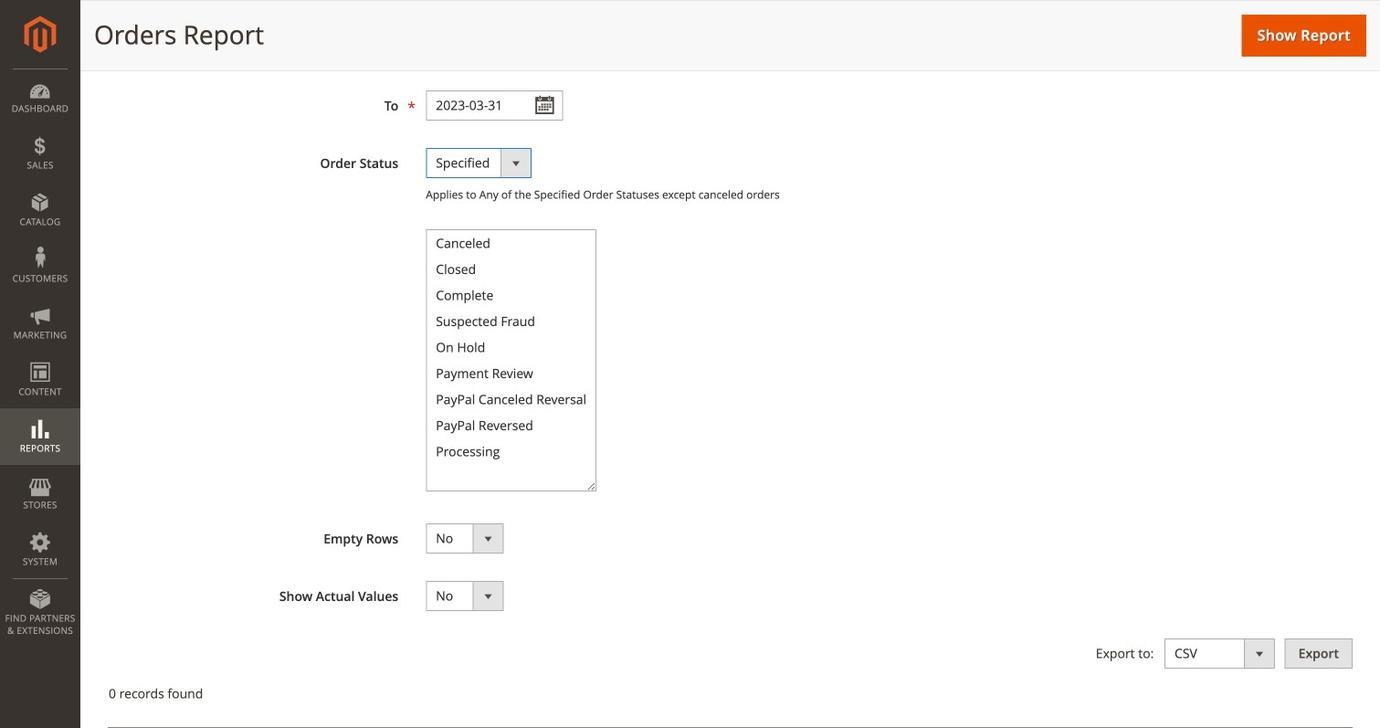 Task type: locate. For each thing, give the bounding box(es) containing it.
None text field
[[426, 90, 563, 120]]

None text field
[[426, 33, 563, 63]]

magento admin panel image
[[24, 16, 56, 53]]

menu bar
[[0, 69, 80, 646]]



